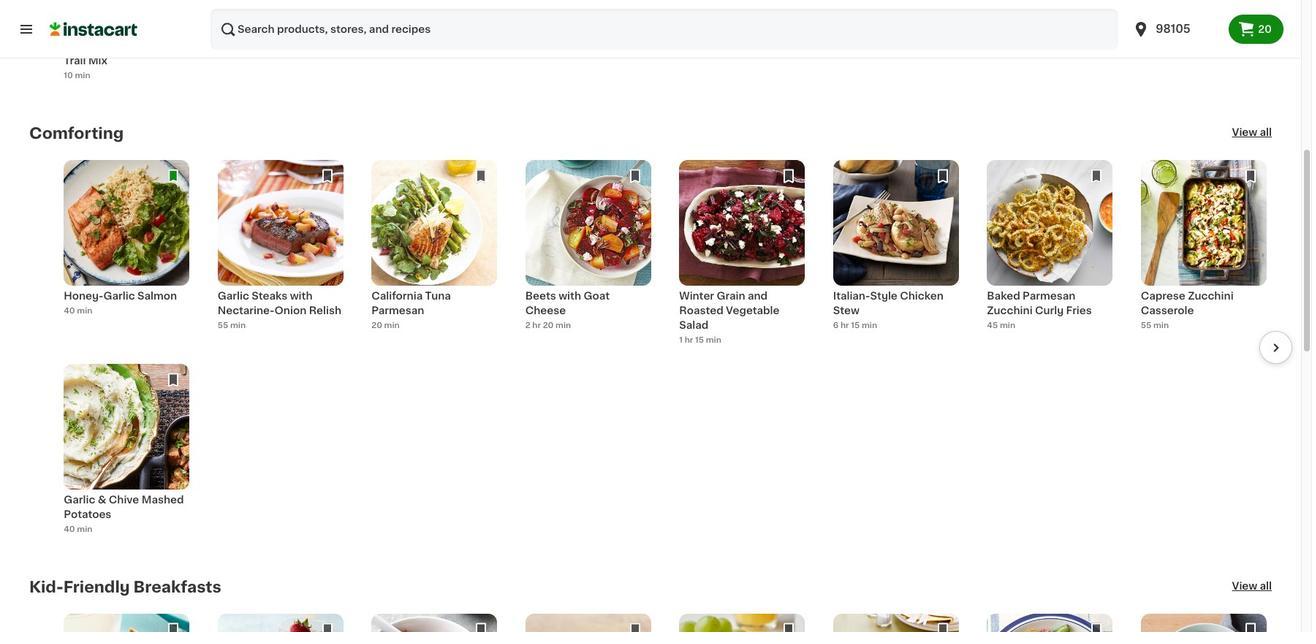 Task type: describe. For each thing, give the bounding box(es) containing it.
parmesan inside california tuna parmesan
[[372, 306, 425, 316]]

winter grain and roasted vegetable salad
[[680, 291, 780, 331]]

item carousel region
[[29, 160, 1293, 544]]

view all link for comforting
[[1233, 125, 1273, 143]]

stew
[[834, 306, 860, 316]]

kid-friendly breakfasts
[[29, 580, 221, 595]]

fries
[[1067, 306, 1093, 316]]

winter
[[680, 291, 715, 302]]

curly
[[1036, 306, 1064, 316]]

40 min for honey-garlic salmon
[[64, 307, 93, 315]]

mashed
[[142, 495, 184, 505]]

roasted
[[680, 306, 724, 316]]

1
[[680, 336, 683, 345]]

55 min for garlic steaks with nectarine-onion relish
[[218, 322, 246, 330]]

recipe card group containing baked parmesan zucchini curly fries
[[988, 160, 1113, 340]]

min for caprese zucchini casserole
[[1154, 322, 1170, 330]]

1 horizontal spatial garlic
[[104, 291, 135, 302]]

98105
[[1157, 23, 1191, 34]]

Search field
[[211, 9, 1119, 50]]

and
[[748, 291, 768, 302]]

55 for garlic steaks with nectarine-onion relish
[[218, 322, 228, 330]]

steaks
[[252, 291, 288, 302]]

garlic for garlic & chive mashed potatoes
[[64, 495, 95, 505]]

recipe card group containing winter grain and roasted vegetable salad
[[680, 160, 806, 347]]

nectarine-
[[218, 306, 275, 316]]

view all link for kid-friendly breakfasts
[[1233, 579, 1273, 597]]

45 min
[[988, 322, 1016, 330]]

recipe card group containing italian-style chicken stew
[[834, 160, 959, 340]]

mix
[[88, 56, 107, 66]]

chive
[[109, 495, 139, 505]]

15 for italian-style chicken stew
[[852, 322, 860, 330]]

fruit & nut popcorn trail mix
[[64, 41, 168, 66]]

garlic for garlic steaks with nectarine-onion relish
[[218, 291, 249, 302]]

6
[[834, 322, 839, 330]]

comforting
[[29, 126, 124, 141]]

recipe card group containing garlic & chive mashed potatoes
[[64, 364, 190, 544]]

40 for honey-garlic salmon
[[64, 307, 75, 315]]

20 for 20
[[1259, 24, 1273, 34]]

fruit
[[64, 41, 88, 52]]

italian-
[[834, 291, 871, 302]]

45
[[988, 322, 999, 330]]

40 min for garlic & chive mashed potatoes
[[64, 526, 93, 534]]

1 98105 button from the left
[[1124, 9, 1230, 50]]

view for kid-friendly breakfasts
[[1233, 581, 1258, 592]]

nut
[[102, 41, 121, 52]]

california tuna parmesan
[[372, 291, 451, 316]]

caprese
[[1142, 291, 1186, 302]]

hr for italian-style chicken stew
[[841, 322, 850, 330]]

chicken
[[901, 291, 944, 302]]

garlic steaks with nectarine-onion relish
[[218, 291, 342, 316]]

min for california tuna parmesan
[[384, 322, 400, 330]]

1 horizontal spatial 20
[[543, 322, 554, 330]]

goat
[[584, 291, 610, 302]]

zucchini inside caprese zucchini casserole
[[1189, 291, 1234, 302]]

min for garlic & chive mashed potatoes
[[77, 526, 93, 534]]

recipe card group containing caprese zucchini casserole
[[1142, 160, 1267, 340]]

trail
[[64, 56, 86, 66]]

recipe card group containing honey-garlic salmon
[[64, 160, 190, 340]]

salmon
[[137, 291, 177, 302]]



Task type: locate. For each thing, give the bounding box(es) containing it.
min down honey-
[[77, 307, 93, 315]]

kid-
[[29, 580, 63, 595]]

0 vertical spatial view all link
[[1233, 125, 1273, 143]]

breakfasts
[[133, 580, 221, 595]]

min for fruit & nut popcorn trail mix
[[75, 72, 90, 80]]

15
[[852, 322, 860, 330], [696, 336, 704, 345]]

0 vertical spatial parmesan
[[1023, 291, 1076, 302]]

40 for garlic & chive mashed potatoes
[[64, 526, 75, 534]]

hr right 1
[[685, 336, 694, 345]]

hr right 2
[[533, 322, 541, 330]]

hr for winter grain and roasted vegetable salad
[[685, 336, 694, 345]]

min for honey-garlic salmon
[[77, 307, 93, 315]]

vegetable
[[726, 306, 780, 316]]

1 horizontal spatial 55 min
[[1142, 322, 1170, 330]]

min down potatoes
[[77, 526, 93, 534]]

None search field
[[211, 9, 1119, 50]]

view all link
[[1233, 125, 1273, 143], [1233, 579, 1273, 597]]

2
[[526, 322, 531, 330]]

min for baked parmesan zucchini curly fries
[[1001, 322, 1016, 330]]

0 vertical spatial view all
[[1233, 128, 1273, 138]]

0 vertical spatial &
[[91, 41, 99, 52]]

recipe card group containing california tuna parmesan
[[372, 160, 498, 340]]

2 40 from the top
[[64, 526, 75, 534]]

20 inside 20 button
[[1259, 24, 1273, 34]]

garlic inside garlic steaks with nectarine-onion relish
[[218, 291, 249, 302]]

10 min
[[64, 72, 90, 80]]

& up the mix
[[91, 41, 99, 52]]

1 horizontal spatial with
[[559, 291, 582, 302]]

1 40 min from the top
[[64, 307, 93, 315]]

55 min down casserole
[[1142, 322, 1170, 330]]

friendly
[[63, 580, 130, 595]]

min right 45
[[1001, 322, 1016, 330]]

1 view all link from the top
[[1233, 125, 1273, 143]]

40 down potatoes
[[64, 526, 75, 534]]

grain
[[717, 291, 746, 302]]

40 min down potatoes
[[64, 526, 93, 534]]

min down italian-style chicken stew
[[862, 322, 878, 330]]

1 40 from the top
[[64, 307, 75, 315]]

15 down stew at right top
[[852, 322, 860, 330]]

2 55 from the left
[[1142, 322, 1152, 330]]

min
[[75, 72, 90, 80], [77, 307, 93, 315], [230, 322, 246, 330], [384, 322, 400, 330], [556, 322, 571, 330], [862, 322, 878, 330], [1001, 322, 1016, 330], [1154, 322, 1170, 330], [706, 336, 722, 345], [77, 526, 93, 534]]

min down beets with goat cheese
[[556, 322, 571, 330]]

onion
[[275, 306, 307, 316]]

40 down honey-
[[64, 307, 75, 315]]

parmesan down california
[[372, 306, 425, 316]]

1 hr 15 min
[[680, 336, 722, 345]]

15 for winter grain and roasted vegetable salad
[[696, 336, 704, 345]]

garlic & chive mashed potatoes
[[64, 495, 184, 520]]

55
[[218, 322, 228, 330], [1142, 322, 1152, 330]]

1 horizontal spatial 15
[[852, 322, 860, 330]]

0 horizontal spatial garlic
[[64, 495, 95, 505]]

parmesan up curly in the top right of the page
[[1023, 291, 1076, 302]]

garlic inside the garlic & chive mashed potatoes
[[64, 495, 95, 505]]

garlic left salmon
[[104, 291, 135, 302]]

all for comforting
[[1261, 128, 1273, 138]]

relish
[[309, 306, 342, 316]]

1 vertical spatial parmesan
[[372, 306, 425, 316]]

6 hr 15 min
[[834, 322, 878, 330]]

italian-style chicken stew
[[834, 291, 944, 316]]

2 horizontal spatial 20
[[1259, 24, 1273, 34]]

1 vertical spatial all
[[1261, 581, 1273, 592]]

hr for beets with goat cheese
[[533, 322, 541, 330]]

min down california tuna parmesan
[[384, 322, 400, 330]]

garlic up potatoes
[[64, 495, 95, 505]]

baked parmesan zucchini curly fries
[[988, 291, 1093, 316]]

55 down nectarine-
[[218, 322, 228, 330]]

1 horizontal spatial hr
[[685, 336, 694, 345]]

0 horizontal spatial with
[[290, 291, 313, 302]]

hr right '6'
[[841, 322, 850, 330]]

& for fruit
[[91, 41, 99, 52]]

2 horizontal spatial hr
[[841, 322, 850, 330]]

2 view from the top
[[1233, 581, 1258, 592]]

1 vertical spatial &
[[98, 495, 106, 505]]

55 min for caprese zucchini casserole
[[1142, 322, 1170, 330]]

all for kid-friendly breakfasts
[[1261, 581, 1273, 592]]

2 view all from the top
[[1233, 581, 1273, 592]]

40 min down honey-
[[64, 307, 93, 315]]

0 horizontal spatial zucchini
[[988, 306, 1033, 316]]

1 all from the top
[[1261, 128, 1273, 138]]

1 55 min from the left
[[218, 322, 246, 330]]

california
[[372, 291, 423, 302]]

2 98105 button from the left
[[1133, 9, 1221, 50]]

98105 button
[[1124, 9, 1230, 50], [1133, 9, 1221, 50]]

style
[[871, 291, 898, 302]]

55 for caprese zucchini casserole
[[1142, 322, 1152, 330]]

2 55 min from the left
[[1142, 322, 1170, 330]]

min right 10
[[75, 72, 90, 80]]

with left goat
[[559, 291, 582, 302]]

view
[[1233, 128, 1258, 138], [1233, 581, 1258, 592]]

& inside fruit & nut popcorn trail mix
[[91, 41, 99, 52]]

15 down salad
[[696, 336, 704, 345]]

& up potatoes
[[98, 495, 106, 505]]

1 view from the top
[[1233, 128, 1258, 138]]

instacart logo image
[[50, 20, 138, 38]]

0 horizontal spatial 55
[[218, 322, 228, 330]]

1 vertical spatial 40 min
[[64, 526, 93, 534]]

with inside garlic steaks with nectarine-onion relish
[[290, 291, 313, 302]]

2 horizontal spatial garlic
[[218, 291, 249, 302]]

min down nectarine-
[[230, 322, 246, 330]]

1 vertical spatial zucchini
[[988, 306, 1033, 316]]

with
[[290, 291, 313, 302], [559, 291, 582, 302]]

min for garlic steaks with nectarine-onion relish
[[230, 322, 246, 330]]

cheese
[[526, 306, 566, 316]]

55 min down nectarine-
[[218, 322, 246, 330]]

beets
[[526, 291, 556, 302]]

caprese zucchini casserole
[[1142, 291, 1234, 316]]

garlic up nectarine-
[[218, 291, 249, 302]]

0 horizontal spatial parmesan
[[372, 306, 425, 316]]

baked
[[988, 291, 1021, 302]]

1 horizontal spatial zucchini
[[1189, 291, 1234, 302]]

20 button
[[1230, 15, 1284, 44]]

0 horizontal spatial 55 min
[[218, 322, 246, 330]]

zucchini up casserole
[[1189, 291, 1234, 302]]

1 with from the left
[[290, 291, 313, 302]]

with up onion
[[290, 291, 313, 302]]

zucchini
[[1189, 291, 1234, 302], [988, 306, 1033, 316]]

1 vertical spatial view all link
[[1233, 579, 1273, 597]]

beets with goat cheese
[[526, 291, 610, 316]]

view all for kid-friendly breakfasts
[[1233, 581, 1273, 592]]

0 vertical spatial view
[[1233, 128, 1258, 138]]

40 min
[[64, 307, 93, 315], [64, 526, 93, 534]]

55 down casserole
[[1142, 322, 1152, 330]]

1 horizontal spatial 55
[[1142, 322, 1152, 330]]

0 vertical spatial 40
[[64, 307, 75, 315]]

20 for 20 min
[[372, 322, 383, 330]]

honey-garlic salmon
[[64, 291, 177, 302]]

zucchini inside baked parmesan zucchini curly fries
[[988, 306, 1033, 316]]

0 horizontal spatial hr
[[533, 322, 541, 330]]

min down salad
[[706, 336, 722, 345]]

parmesan inside baked parmesan zucchini curly fries
[[1023, 291, 1076, 302]]

2 all from the top
[[1261, 581, 1273, 592]]

1 vertical spatial 40
[[64, 526, 75, 534]]

casserole
[[1142, 306, 1195, 316]]

2 view all link from the top
[[1233, 579, 1273, 597]]

40
[[64, 307, 75, 315], [64, 526, 75, 534]]

min down casserole
[[1154, 322, 1170, 330]]

tuna
[[425, 291, 451, 302]]

garlic
[[104, 291, 135, 302], [218, 291, 249, 302], [64, 495, 95, 505]]

with inside beets with goat cheese
[[559, 291, 582, 302]]

view all
[[1233, 128, 1273, 138], [1233, 581, 1273, 592]]

1 vertical spatial view all
[[1233, 581, 1273, 592]]

all
[[1261, 128, 1273, 138], [1261, 581, 1273, 592]]

& inside the garlic & chive mashed potatoes
[[98, 495, 106, 505]]

0 vertical spatial 40 min
[[64, 307, 93, 315]]

honey-
[[64, 291, 104, 302]]

view all for comforting
[[1233, 128, 1273, 138]]

& for garlic
[[98, 495, 106, 505]]

2 hr 20 min
[[526, 322, 571, 330]]

recipe card group containing beets with goat cheese
[[526, 160, 652, 340]]

2 with from the left
[[559, 291, 582, 302]]

view for comforting
[[1233, 128, 1258, 138]]

20
[[1259, 24, 1273, 34], [372, 322, 383, 330], [543, 322, 554, 330]]

0 horizontal spatial 15
[[696, 336, 704, 345]]

potatoes
[[64, 510, 111, 520]]

1 55 from the left
[[218, 322, 228, 330]]

1 horizontal spatial parmesan
[[1023, 291, 1076, 302]]

55 min
[[218, 322, 246, 330], [1142, 322, 1170, 330]]

parmesan
[[1023, 291, 1076, 302], [372, 306, 425, 316]]

1 vertical spatial 15
[[696, 336, 704, 345]]

0 vertical spatial 15
[[852, 322, 860, 330]]

0 vertical spatial zucchini
[[1189, 291, 1234, 302]]

2 40 min from the top
[[64, 526, 93, 534]]

recipe card group
[[64, 160, 190, 340], [218, 160, 344, 340], [372, 160, 498, 340], [526, 160, 652, 340], [680, 160, 806, 347], [834, 160, 959, 340], [988, 160, 1113, 340], [1142, 160, 1267, 340], [64, 364, 190, 544], [64, 614, 190, 633], [218, 614, 344, 633], [372, 614, 498, 633], [526, 614, 652, 633], [680, 614, 806, 633], [834, 614, 959, 633], [988, 614, 1113, 633], [1142, 614, 1267, 633]]

hr
[[533, 322, 541, 330], [841, 322, 850, 330], [685, 336, 694, 345]]

popcorn
[[123, 41, 168, 52]]

20 min
[[372, 322, 400, 330]]

1 view all from the top
[[1233, 128, 1273, 138]]

10
[[64, 72, 73, 80]]

zucchini down 'baked'
[[988, 306, 1033, 316]]

salad
[[680, 321, 709, 331]]

0 vertical spatial all
[[1261, 128, 1273, 138]]

1 vertical spatial view
[[1233, 581, 1258, 592]]

&
[[91, 41, 99, 52], [98, 495, 106, 505]]

0 horizontal spatial 20
[[372, 322, 383, 330]]

recipe card group containing garlic steaks with nectarine-onion relish
[[218, 160, 344, 340]]



Task type: vqa. For each thing, say whether or not it's contained in the screenshot.
topmost Food
no



